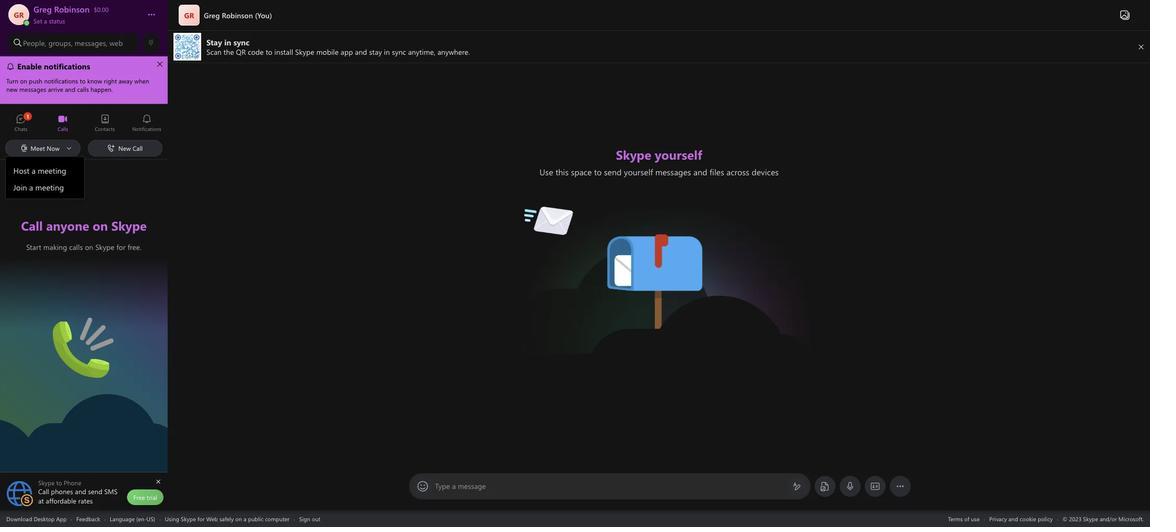 Task type: locate. For each thing, give the bounding box(es) containing it.
status
[[49, 17, 65, 25]]

set
[[33, 17, 42, 25]]

type
[[435, 482, 450, 492]]

1 vertical spatial a
[[452, 482, 456, 492]]

a
[[44, 17, 47, 25], [452, 482, 456, 492], [244, 516, 246, 523]]

terms of use link
[[948, 516, 980, 523]]

2 vertical spatial a
[[244, 516, 246, 523]]

web
[[109, 38, 123, 48]]

safely
[[219, 516, 234, 523]]

download
[[6, 516, 32, 523]]

menu
[[6, 160, 85, 199]]

canyoutalk
[[53, 316, 92, 326]]

feedback
[[76, 516, 100, 523]]

0 horizontal spatial a
[[44, 17, 47, 25]]

sign
[[299, 516, 310, 523]]

terms
[[948, 516, 963, 523]]

1 horizontal spatial a
[[244, 516, 246, 523]]

a right set
[[44, 17, 47, 25]]

a right the type
[[452, 482, 456, 492]]

a inside set a status button
[[44, 17, 47, 25]]

set a status
[[33, 17, 65, 25]]

0 vertical spatial a
[[44, 17, 47, 25]]

people,
[[23, 38, 46, 48]]

a right on
[[244, 516, 246, 523]]

2 horizontal spatial a
[[452, 482, 456, 492]]

tab list
[[0, 110, 168, 138]]

using
[[165, 516, 179, 523]]

(en-
[[136, 516, 147, 523]]

desktop
[[34, 516, 55, 523]]

on
[[235, 516, 242, 523]]

policy
[[1038, 516, 1053, 523]]

web
[[206, 516, 218, 523]]

people, groups, messages, web
[[23, 38, 123, 48]]

terms of use
[[948, 516, 980, 523]]

messages,
[[75, 38, 107, 48]]

message
[[458, 482, 486, 492]]

download desktop app
[[6, 516, 67, 523]]



Task type: describe. For each thing, give the bounding box(es) containing it.
for
[[198, 516, 205, 523]]

privacy and cookie policy link
[[989, 516, 1053, 523]]

app
[[56, 516, 67, 523]]

using skype for web safely on a public computer link
[[165, 516, 290, 523]]

language (en-us)
[[110, 516, 155, 523]]

cookie
[[1020, 516, 1036, 523]]

language (en-us) link
[[110, 516, 155, 523]]

feedback link
[[76, 516, 100, 523]]

skype
[[181, 516, 196, 523]]

sign out link
[[299, 516, 320, 523]]

privacy and cookie policy
[[989, 516, 1053, 523]]

and
[[1009, 516, 1018, 523]]

download desktop app link
[[6, 516, 67, 523]]

computer
[[265, 516, 290, 523]]

out
[[312, 516, 320, 523]]

of
[[964, 516, 970, 523]]

language
[[110, 516, 135, 523]]

privacy
[[989, 516, 1007, 523]]

us)
[[147, 516, 155, 523]]

public
[[248, 516, 264, 523]]

type a message
[[435, 482, 486, 492]]

a for message
[[452, 482, 456, 492]]

set a status button
[[33, 15, 137, 25]]

use
[[971, 516, 980, 523]]

sign out
[[299, 516, 320, 523]]

using skype for web safely on a public computer
[[165, 516, 290, 523]]

Type a message text field
[[436, 482, 784, 493]]

people, groups, messages, web button
[[8, 33, 138, 52]]

a for status
[[44, 17, 47, 25]]

groups,
[[48, 38, 73, 48]]



Task type: vqa. For each thing, say whether or not it's contained in the screenshot.
Tell me a joke button
no



